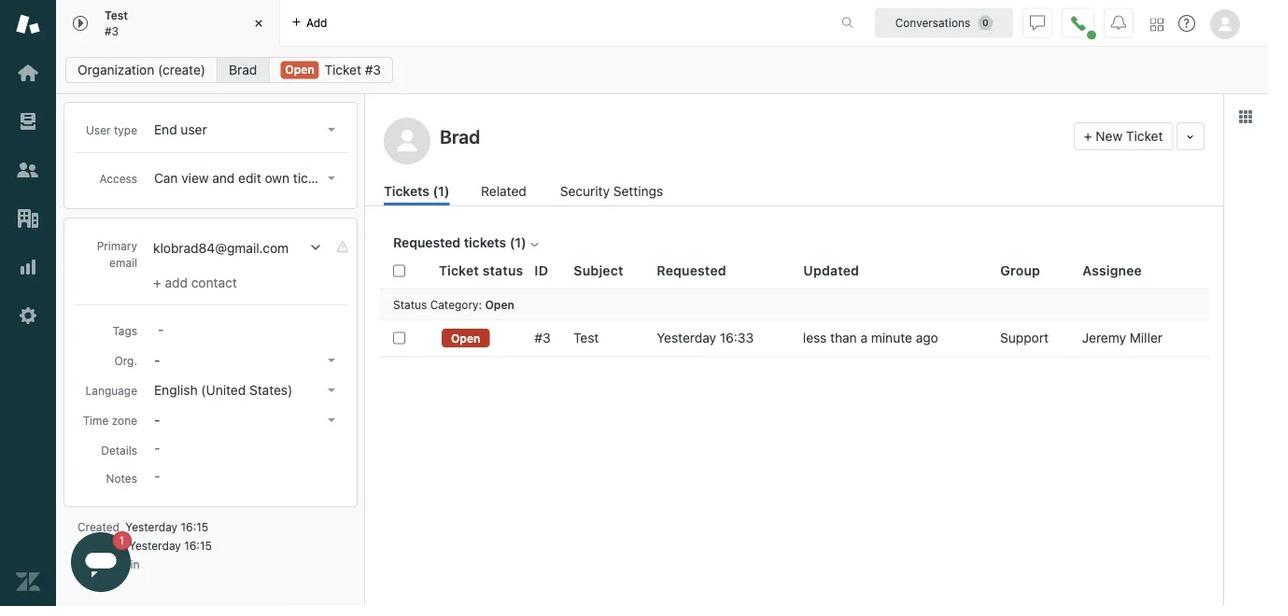 Task type: vqa. For each thing, say whether or not it's contained in the screenshot.
middle Ticket
yes



Task type: locate. For each thing, give the bounding box(es) containing it.
updated down created
[[78, 539, 123, 552]]

updated
[[804, 263, 859, 278], [78, 539, 123, 552]]

0 vertical spatial add
[[306, 16, 327, 29]]

- button down english (united states) button
[[148, 407, 343, 433]]

test
[[105, 9, 128, 22], [573, 330, 599, 346]]

sign-
[[103, 558, 130, 571]]

+ for + new ticket
[[1084, 128, 1092, 144]]

tickets right own
[[293, 170, 333, 186]]

0 horizontal spatial +
[[153, 275, 161, 290]]

#3 up the organization
[[105, 24, 119, 37]]

tickets
[[384, 184, 430, 199]]

tickets inside button
[[293, 170, 333, 186]]

english (united states) button
[[148, 377, 343, 403]]

organization (create) button
[[65, 57, 218, 83]]

arrow down image down english (united states) button
[[328, 418, 335, 422]]

arrow down image down ticket #3
[[328, 128, 335, 132]]

in
[[130, 558, 140, 571]]

1 - from the top
[[154, 353, 160, 368]]

add inside popup button
[[306, 16, 327, 29]]

requested
[[393, 235, 461, 250], [657, 263, 726, 278]]

(1) right the 'tickets' at the left top
[[433, 184, 450, 199]]

(1) inside tickets (1) link
[[433, 184, 450, 199]]

arrow down image
[[328, 128, 335, 132], [328, 177, 335, 180], [328, 418, 335, 422]]

arrow down image inside end user button
[[328, 128, 335, 132]]

test #3
[[105, 9, 128, 37]]

(united
[[201, 382, 246, 398]]

0 vertical spatial - button
[[148, 347, 343, 374]]

0 horizontal spatial tickets
[[293, 170, 333, 186]]

16:15
[[181, 520, 208, 533], [184, 539, 212, 552]]

0 vertical spatial open
[[285, 63, 314, 76]]

- right zone
[[154, 412, 160, 428]]

#3 inside secondary "element"
[[365, 62, 381, 78]]

test up the organization
[[105, 9, 128, 22]]

ticket
[[325, 62, 361, 78], [1126, 128, 1163, 144], [439, 263, 479, 278]]

2 vertical spatial arrow down image
[[328, 418, 335, 422]]

1 arrow down image from the top
[[328, 128, 335, 132]]

1 vertical spatial requested
[[657, 263, 726, 278]]

- button for time zone
[[148, 407, 343, 433]]

3 arrow down image from the top
[[328, 418, 335, 422]]

1 horizontal spatial ticket
[[439, 263, 479, 278]]

2 vertical spatial open
[[451, 332, 480, 345]]

add left contact
[[165, 275, 188, 290]]

2 horizontal spatial ticket
[[1126, 128, 1163, 144]]

1 vertical spatial add
[[165, 275, 188, 290]]

None checkbox
[[393, 332, 405, 344]]

0 vertical spatial ticket
[[325, 62, 361, 78]]

created
[[78, 520, 120, 533]]

2 - button from the top
[[148, 407, 343, 433]]

0 horizontal spatial #3
[[105, 24, 119, 37]]

+ inside button
[[1084, 128, 1092, 144]]

0 vertical spatial arrow down image
[[328, 359, 335, 362]]

0 horizontal spatial add
[[165, 275, 188, 290]]

None text field
[[434, 122, 1066, 150]]

0 vertical spatial (1)
[[433, 184, 450, 199]]

open right ":"
[[485, 298, 514, 311]]

open down category
[[451, 332, 480, 345]]

open down add popup button
[[285, 63, 314, 76]]

0 vertical spatial updated
[[804, 263, 859, 278]]

last
[[78, 558, 100, 571]]

test inside 'tabs' tab list
[[105, 9, 128, 22]]

open
[[285, 63, 314, 76], [485, 298, 514, 311], [451, 332, 480, 345]]

arrow down image right states)
[[328, 389, 335, 392]]

2 arrow down image from the top
[[328, 389, 335, 392]]

tab
[[56, 0, 280, 47]]

add
[[306, 16, 327, 29], [165, 275, 188, 290]]

1 vertical spatial ticket
[[1126, 128, 1163, 144]]

0 horizontal spatial updated
[[78, 539, 123, 552]]

assignee
[[1083, 263, 1142, 278]]

1 horizontal spatial updated
[[804, 263, 859, 278]]

test down the subject
[[573, 330, 599, 346]]

arrow down image for -
[[328, 359, 335, 362]]

yesterday
[[657, 330, 716, 346], [125, 520, 178, 533], [129, 539, 181, 552]]

+
[[1084, 128, 1092, 144], [153, 275, 161, 290]]

arrow down image down - field
[[328, 359, 335, 362]]

1 horizontal spatial #3
[[365, 62, 381, 78]]

ticket down requested tickets (1)
[[439, 263, 479, 278]]

ticket status
[[439, 263, 523, 278]]

0 vertical spatial +
[[1084, 128, 1092, 144]]

ticket inside secondary "element"
[[325, 62, 361, 78]]

related link
[[481, 181, 529, 205]]

(1) up status
[[510, 235, 527, 250]]

requested up select all tickets option
[[393, 235, 461, 250]]

0 vertical spatial test
[[105, 9, 128, 22]]

security settings link
[[560, 181, 669, 205]]

updated inside created yesterday 16:15 updated yesterday 16:15 last sign-in
[[78, 539, 123, 552]]

1 vertical spatial yesterday
[[125, 520, 178, 533]]

2 arrow down image from the top
[[328, 177, 335, 180]]

1 vertical spatial +
[[153, 275, 161, 290]]

english
[[154, 382, 198, 398]]

category
[[430, 298, 479, 311]]

type
[[114, 123, 137, 136]]

brad
[[229, 62, 257, 78]]

#3 down 'tabs' tab list at the top of page
[[365, 62, 381, 78]]

zendesk products image
[[1151, 18, 1164, 31]]

1 vertical spatial open
[[485, 298, 514, 311]]

1 vertical spatial arrow down image
[[328, 389, 335, 392]]

new
[[1096, 128, 1123, 144]]

end user button
[[148, 117, 343, 143]]

1 vertical spatial test
[[573, 330, 599, 346]]

than
[[830, 330, 857, 346]]

2 horizontal spatial open
[[485, 298, 514, 311]]

2 horizontal spatial #3
[[535, 330, 551, 346]]

requested for requested tickets (1)
[[393, 235, 461, 250]]

0 horizontal spatial open
[[285, 63, 314, 76]]

+ left contact
[[153, 275, 161, 290]]

1 - button from the top
[[148, 347, 343, 374]]

tickets (1)
[[384, 184, 450, 199]]

admin image
[[16, 304, 40, 328]]

1 horizontal spatial requested
[[657, 263, 726, 278]]

tickets up ticket status
[[464, 235, 506, 250]]

ticket right new
[[1126, 128, 1163, 144]]

notifications image
[[1111, 15, 1126, 30]]

0 vertical spatial arrow down image
[[328, 128, 335, 132]]

tab containing test
[[56, 0, 280, 47]]

:
[[479, 298, 482, 311]]

test for test #3
[[105, 9, 128, 22]]

2 vertical spatial ticket
[[439, 263, 479, 278]]

1 horizontal spatial (1)
[[510, 235, 527, 250]]

1 vertical spatial updated
[[78, 539, 123, 552]]

settings
[[613, 184, 663, 199]]

1 arrow down image from the top
[[328, 359, 335, 362]]

support
[[1000, 330, 1049, 346]]

(1)
[[433, 184, 450, 199], [510, 235, 527, 250]]

email
[[109, 256, 137, 269]]

- button
[[148, 347, 343, 374], [148, 407, 343, 433]]

1 vertical spatial arrow down image
[[328, 177, 335, 180]]

1 horizontal spatial test
[[573, 330, 599, 346]]

- button for org.
[[148, 347, 343, 374]]

conversations
[[895, 16, 971, 29]]

1 horizontal spatial open
[[451, 332, 480, 345]]

1 vertical spatial -
[[154, 412, 160, 428]]

requested for requested
[[657, 263, 726, 278]]

miller
[[1130, 330, 1163, 346]]

time zone
[[83, 414, 137, 427]]

ago
[[916, 330, 938, 346]]

related
[[481, 184, 527, 199]]

less
[[803, 330, 827, 346]]

0 vertical spatial #3
[[105, 24, 119, 37]]

own
[[265, 170, 290, 186]]

grid
[[365, 252, 1223, 606]]

#3 inside test #3
[[105, 24, 119, 37]]

1 horizontal spatial +
[[1084, 128, 1092, 144]]

0 horizontal spatial ticket
[[325, 62, 361, 78]]

- button up english (united states) button
[[148, 347, 343, 374]]

- right org.
[[154, 353, 160, 368]]

0 vertical spatial yesterday
[[657, 330, 716, 346]]

1 vertical spatial #3
[[365, 62, 381, 78]]

1 horizontal spatial add
[[306, 16, 327, 29]]

can view and edit own tickets only button
[[148, 165, 362, 191]]

brad link
[[217, 57, 269, 83]]

#3 left test link
[[535, 330, 551, 346]]

test link
[[573, 330, 599, 346]]

1 vertical spatial (1)
[[510, 235, 527, 250]]

details
[[101, 444, 137, 457]]

reporting image
[[16, 255, 40, 279]]

button displays agent's chat status as invisible. image
[[1030, 15, 1045, 30]]

+ left new
[[1084, 128, 1092, 144]]

1 horizontal spatial tickets
[[464, 235, 506, 250]]

arrow down image left the "only" at the top of page
[[328, 177, 335, 180]]

2 - from the top
[[154, 412, 160, 428]]

-
[[154, 353, 160, 368], [154, 412, 160, 428]]

0 horizontal spatial (1)
[[433, 184, 450, 199]]

0 horizontal spatial requested
[[393, 235, 461, 250]]

+ for + add contact
[[153, 275, 161, 290]]

0 vertical spatial -
[[154, 353, 160, 368]]

arrow down image inside english (united states) button
[[328, 389, 335, 392]]

2 vertical spatial yesterday
[[129, 539, 181, 552]]

edit
[[238, 170, 261, 186]]

add right close icon
[[306, 16, 327, 29]]

arrow down image
[[328, 359, 335, 362], [328, 389, 335, 392]]

requested up yesterday 16:33 at right
[[657, 263, 726, 278]]

#3
[[105, 24, 119, 37], [365, 62, 381, 78], [535, 330, 551, 346]]

arrow down image inside can view and edit own tickets only button
[[328, 177, 335, 180]]

0 horizontal spatial test
[[105, 9, 128, 22]]

ticket down add popup button
[[325, 62, 361, 78]]

0 vertical spatial requested
[[393, 235, 461, 250]]

language
[[85, 384, 137, 397]]

klobrad84@gmail.com
[[153, 240, 289, 256]]

1 vertical spatial - button
[[148, 407, 343, 433]]

updated up than
[[804, 263, 859, 278]]

ticket for ticket status
[[439, 263, 479, 278]]

user type
[[86, 123, 137, 136]]

0 vertical spatial tickets
[[293, 170, 333, 186]]

zendesk support image
[[16, 12, 40, 36]]



Task type: describe. For each thing, give the bounding box(es) containing it.
subject
[[574, 263, 624, 278]]

states)
[[249, 382, 293, 398]]

created yesterday 16:15 updated yesterday 16:15 last sign-in
[[78, 520, 212, 571]]

primary
[[97, 239, 137, 252]]

organization
[[78, 62, 154, 78]]

can
[[154, 170, 178, 186]]

1 vertical spatial 16:15
[[184, 539, 212, 552]]

+ new ticket
[[1084, 128, 1163, 144]]

views image
[[16, 109, 40, 134]]

only
[[337, 170, 362, 186]]

zone
[[112, 414, 137, 427]]

tags
[[112, 324, 137, 337]]

zendesk image
[[16, 570, 40, 594]]

(create)
[[158, 62, 206, 78]]

security settings
[[560, 184, 663, 199]]

org.
[[114, 354, 137, 367]]

secondary element
[[56, 51, 1268, 89]]

tabs tab list
[[56, 0, 822, 47]]

status
[[483, 263, 523, 278]]

end
[[154, 122, 177, 137]]

english (united states)
[[154, 382, 293, 398]]

arrow down image for english (united states)
[[328, 389, 335, 392]]

jeremy miller
[[1082, 330, 1163, 346]]

time
[[83, 414, 109, 427]]

apps image
[[1238, 109, 1253, 124]]

organizations image
[[16, 206, 40, 231]]

#3 for test #3
[[105, 24, 119, 37]]

status category : open
[[393, 298, 514, 311]]

contact
[[191, 275, 237, 290]]

end user
[[154, 122, 207, 137]]

test for test
[[573, 330, 599, 346]]

id
[[535, 263, 548, 278]]

user
[[181, 122, 207, 137]]

grid containing ticket status
[[365, 252, 1223, 606]]

notes
[[106, 472, 137, 485]]

0 vertical spatial 16:15
[[181, 520, 208, 533]]

customers image
[[16, 158, 40, 182]]

+ add contact
[[153, 275, 237, 290]]

access
[[99, 172, 137, 185]]

jeremy
[[1082, 330, 1126, 346]]

less than a minute ago
[[803, 330, 938, 346]]

arrow down image for user
[[328, 128, 335, 132]]

group
[[1001, 263, 1040, 278]]

user
[[86, 123, 111, 136]]

ticket #3
[[325, 62, 381, 78]]

organization (create)
[[78, 62, 206, 78]]

close image
[[249, 14, 268, 33]]

16:33
[[720, 330, 754, 346]]

arrow down image for view
[[328, 177, 335, 180]]

can view and edit own tickets only
[[154, 170, 362, 186]]

- for org.
[[154, 353, 160, 368]]

Select All Tickets checkbox
[[393, 265, 405, 277]]

- field
[[150, 318, 343, 339]]

a
[[861, 330, 868, 346]]

get started image
[[16, 61, 40, 85]]

2 vertical spatial #3
[[535, 330, 551, 346]]

security
[[560, 184, 610, 199]]

+ new ticket button
[[1074, 122, 1173, 150]]

minute
[[871, 330, 912, 346]]

#3 for ticket #3
[[365, 62, 381, 78]]

status
[[393, 298, 427, 311]]

yesterday 16:33
[[657, 330, 754, 346]]

primary email
[[97, 239, 137, 269]]

ticket for ticket #3
[[325, 62, 361, 78]]

tickets (1) link
[[384, 181, 450, 205]]

view
[[181, 170, 209, 186]]

open inside secondary "element"
[[285, 63, 314, 76]]

add button
[[280, 0, 339, 46]]

requested tickets (1)
[[393, 235, 527, 250]]

main element
[[0, 0, 56, 606]]

conversations button
[[875, 8, 1013, 38]]

- for time zone
[[154, 412, 160, 428]]

ticket inside button
[[1126, 128, 1163, 144]]

1 vertical spatial tickets
[[464, 235, 506, 250]]

and
[[212, 170, 235, 186]]

get help image
[[1179, 15, 1195, 32]]



